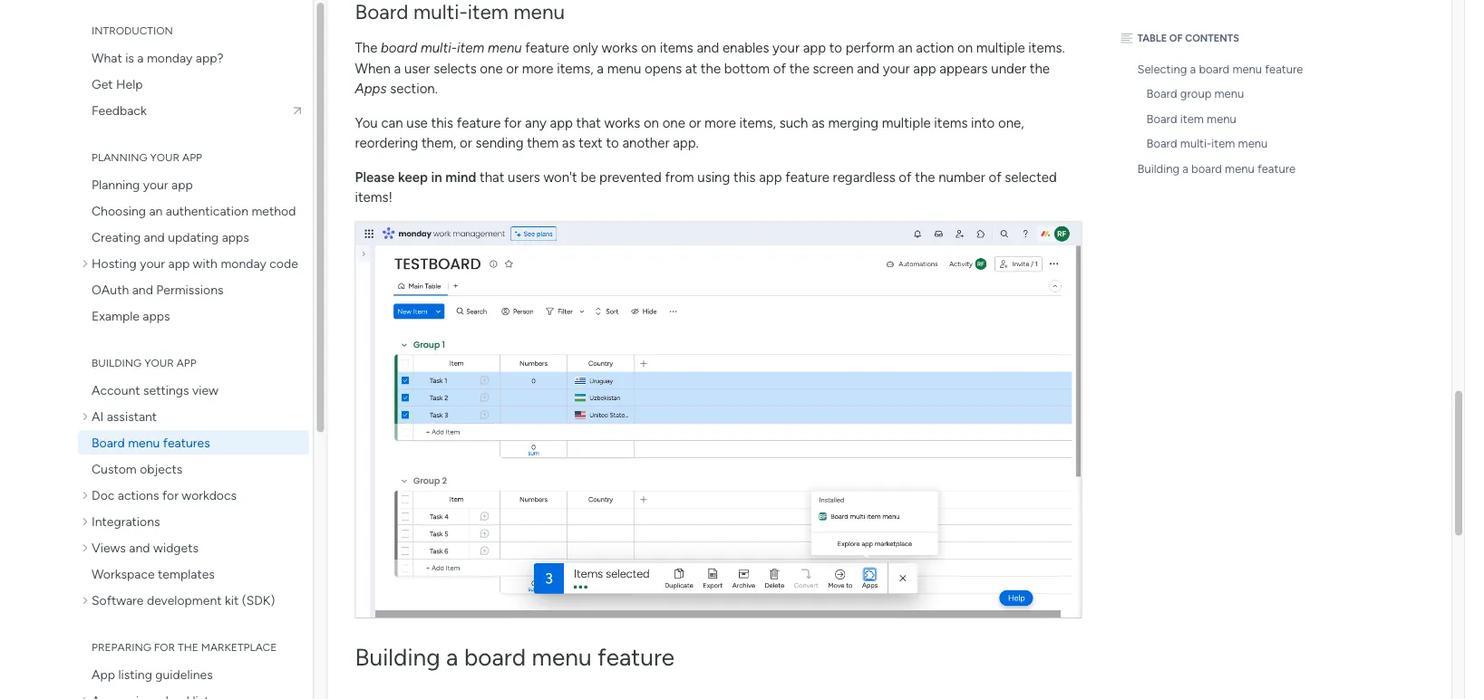 Task type: describe. For each thing, give the bounding box(es) containing it.
apps
[[355, 81, 387, 97]]

and for creating and updating apps
[[143, 229, 164, 245]]

selects
[[434, 60, 477, 77]]

listing
[[118, 667, 152, 683]]

account settings view link
[[78, 378, 309, 403]]

custom objects link
[[78, 457, 309, 481]]

doc
[[91, 488, 114, 503]]

0 vertical spatial as
[[812, 115, 825, 131]]

what is a monday app? link
[[78, 45, 309, 70]]

feature inside "feature only works on items and enables your app to perform an action on multiple items. when a user selects one or more items, a menu opens at the bottom of the screen and your app appears under the apps section."
[[525, 40, 569, 56]]

and for views and widgets
[[129, 540, 150, 556]]

you
[[355, 115, 378, 131]]

features
[[163, 435, 210, 451]]

software
[[91, 593, 143, 608]]

selected
[[1005, 169, 1057, 186]]

account settings view
[[91, 383, 218, 398]]

app.
[[673, 135, 699, 152]]

0 horizontal spatial apps
[[142, 308, 170, 324]]

items!
[[355, 190, 393, 206]]

show subpages for hosting your app with monday code image
[[82, 257, 91, 270]]

you can use this feature for any app that works on one or more items, such as merging multiple items into one, reordering them, or sending them as text to another app.
[[355, 115, 1024, 152]]

one inside "feature only works on items and enables your app to perform an action on multiple items. when a user selects one or more items, a menu opens at the bottom of the screen and your app appears under the apps section."
[[480, 60, 503, 77]]

to inside you can use this feature for any app that works on one or more items, such as merging multiple items into one, reordering them, or sending them as text to another app.
[[606, 135, 619, 152]]

section.
[[390, 81, 438, 97]]

objects
[[139, 461, 182, 477]]

get help
[[91, 76, 142, 92]]

of inside "feature only works on items and enables your app to perform an action on multiple items. when a user selects one or more items, a menu opens at the bottom of the screen and your app appears under the apps section."
[[773, 60, 786, 77]]

board for board group menu
[[1146, 87, 1177, 101]]

ai assistant
[[91, 409, 157, 424]]

perform
[[846, 40, 895, 56]]

0 horizontal spatial as
[[562, 135, 575, 152]]

group
[[1180, 87, 1212, 101]]

user
[[404, 60, 430, 77]]

and for oauth and permissions
[[132, 282, 153, 297]]

development
[[146, 593, 221, 608]]

arrow up right image
[[290, 103, 304, 117]]

board for board menu features
[[91, 435, 124, 451]]

get
[[91, 76, 112, 92]]

them,
[[421, 135, 456, 152]]

creating
[[91, 229, 140, 245]]

creating and updating apps link
[[78, 225, 309, 249]]

example apps link
[[78, 304, 309, 328]]

1 horizontal spatial of
[[899, 169, 912, 186]]

and down perform
[[857, 60, 879, 77]]

app inside that users won't be prevented from using this app feature regardless of the number of selected items!
[[759, 169, 782, 186]]

what is a monday app?
[[91, 50, 223, 65]]

items.
[[1028, 40, 1065, 56]]

creating and updating apps
[[91, 229, 249, 245]]

when
[[355, 60, 391, 77]]

app
[[91, 667, 115, 683]]

reordering
[[355, 135, 418, 152]]

0 horizontal spatial or
[[460, 135, 472, 152]]

0 horizontal spatial monday
[[146, 50, 192, 65]]

app inside planning your app link
[[171, 177, 192, 192]]

show subpages for integrations image
[[82, 515, 91, 528]]

items inside "feature only works on items and enables your app to perform an action on multiple items. when a user selects one or more items, a menu opens at the bottom of the screen and your app appears under the apps section."
[[660, 40, 693, 56]]

actions
[[117, 488, 159, 503]]

workspace templates link
[[78, 562, 309, 587]]

app down action on the right of page
[[913, 60, 936, 77]]

on up appears
[[957, 40, 973, 56]]

views and widgets
[[91, 540, 198, 556]]

the left 'screen'
[[789, 60, 810, 77]]

action
[[916, 40, 954, 56]]

the board multi-item menu
[[355, 40, 522, 56]]

oauth and permissions
[[91, 282, 223, 297]]

at
[[685, 60, 697, 77]]

appears
[[940, 60, 988, 77]]

method
[[251, 203, 295, 218]]

0 horizontal spatial an
[[149, 203, 162, 218]]

example
[[91, 308, 139, 324]]

them
[[527, 135, 559, 152]]

show subpages for views and widgets image
[[82, 542, 91, 554]]

item inside board multi-item menu link
[[1212, 136, 1235, 151]]

app listing guidelines
[[91, 667, 212, 683]]

one inside you can use this feature for any app that works on one or more items, such as merging multiple items into one, reordering them, or sending them as text to another app.
[[662, 115, 685, 131]]

and up at
[[697, 40, 719, 56]]

bottom
[[724, 60, 770, 77]]

to inside "feature only works on items and enables your app to perform an action on multiple items. when a user selects one or more items, a menu opens at the bottom of the screen and your app appears under the apps section."
[[829, 40, 842, 56]]

1 vertical spatial for
[[162, 488, 178, 503]]

show subpages for doc actions for workdocs image
[[82, 489, 91, 502]]

app inside you can use this feature for any app that works on one or more items, such as merging multiple items into one, reordering them, or sending them as text to another app.
[[550, 115, 573, 131]]

hosting your app with monday code link
[[78, 251, 309, 276]]

can
[[381, 115, 403, 131]]

your up the choosing
[[143, 177, 168, 192]]

software development kit (sdk) link
[[78, 588, 309, 613]]

software development kit (sdk)
[[91, 593, 275, 608]]

keep
[[398, 169, 428, 186]]

1 vertical spatial monday
[[220, 256, 266, 271]]

be
[[581, 169, 596, 186]]

the right at
[[701, 60, 721, 77]]

marketplace
[[201, 641, 276, 655]]

your up 'account settings view'
[[144, 357, 173, 370]]

show subpages for software development kit (sdk) image
[[82, 594, 91, 607]]

another
[[622, 135, 669, 152]]

works inside you can use this feature for any app that works on one or more items, such as merging multiple items into one, reordering them, or sending them as text to another app.
[[604, 115, 640, 131]]

app listing guidelines link
[[78, 663, 309, 687]]

use
[[406, 115, 428, 131]]

feature inside that users won't be prevented from using this app feature regardless of the number of selected items!
[[785, 169, 829, 186]]

ai
[[91, 409, 103, 424]]

(sdk)
[[241, 593, 275, 608]]

show subpages for app review checklist image
[[82, 695, 91, 700]]

your up planning your app link
[[150, 151, 179, 164]]

the
[[355, 40, 377, 56]]

workspace templates
[[91, 567, 214, 582]]

feature inside you can use this feature for any app that works on one or more items, such as merging multiple items into one, reordering them, or sending them as text to another app.
[[457, 115, 501, 131]]

2 planning your app from the top
[[91, 177, 192, 192]]

from
[[665, 169, 694, 186]]

selecting a board menu feature link
[[1116, 57, 1316, 82]]

choosing an authentication method
[[91, 203, 295, 218]]

board item menu link
[[1126, 107, 1316, 131]]

permissions
[[156, 282, 223, 297]]

choosing
[[91, 203, 145, 218]]

building a board menu feature link
[[1116, 156, 1316, 181]]

hosting
[[91, 256, 136, 271]]

kit
[[224, 593, 238, 608]]

introduction
[[91, 24, 173, 37]]

an inside "feature only works on items and enables your app to perform an action on multiple items. when a user selects one or more items, a menu opens at the bottom of the screen and your app appears under the apps section."
[[898, 40, 913, 56]]

on inside you can use this feature for any app that works on one or more items, such as merging multiple items into one, reordering them, or sending them as text to another app.
[[644, 115, 659, 131]]

please
[[355, 169, 395, 186]]



Task type: vqa. For each thing, say whether or not it's contained in the screenshot.
the "another"
yes



Task type: locate. For each thing, give the bounding box(es) containing it.
board group menu link
[[1126, 82, 1316, 107]]

building
[[1137, 161, 1180, 176], [91, 357, 141, 370], [355, 644, 440, 672]]

planning up the choosing
[[91, 177, 139, 192]]

views and widgets link
[[78, 536, 309, 560]]

item down board item menu link at right
[[1212, 136, 1235, 151]]

that up text
[[576, 115, 601, 131]]

to up 'screen'
[[829, 40, 842, 56]]

your up oauth and permissions
[[139, 256, 165, 271]]

0 horizontal spatial building a board menu feature
[[355, 644, 675, 672]]

planning inside planning your app link
[[91, 177, 139, 192]]

example apps
[[91, 308, 170, 324]]

item inside board item menu link
[[1180, 112, 1204, 126]]

preparing for the marketplace
[[91, 641, 276, 655]]

1 vertical spatial items
[[934, 115, 968, 131]]

2 vertical spatial building
[[355, 644, 440, 672]]

updating
[[167, 229, 218, 245]]

multiple right merging
[[882, 115, 931, 131]]

what
[[91, 50, 122, 65]]

and up workspace templates
[[129, 540, 150, 556]]

workdocs
[[181, 488, 236, 503]]

0 horizontal spatial of
[[773, 60, 786, 77]]

apps
[[221, 229, 249, 245], [142, 308, 170, 324]]

screen
[[813, 60, 854, 77]]

an left action on the right of page
[[898, 40, 913, 56]]

2 horizontal spatial item
[[1212, 136, 1235, 151]]

1 vertical spatial multiple
[[882, 115, 931, 131]]

more inside "feature only works on items and enables your app to perform an action on multiple items. when a user selects one or more items, a menu opens at the bottom of the screen and your app appears under the apps section."
[[522, 60, 553, 77]]

for left any
[[504, 115, 522, 131]]

multi- down board item menu
[[1180, 136, 1212, 151]]

only
[[573, 40, 598, 56]]

items, inside you can use this feature for any app that works on one or more items, such as merging multiple items into one, reordering them, or sending them as text to another app.
[[739, 115, 776, 131]]

that right 'mind' on the left top of page
[[480, 169, 504, 186]]

0 horizontal spatial items,
[[557, 60, 593, 77]]

app right using
[[759, 169, 782, 186]]

this inside that users won't be prevented from using this app feature regardless of the number of selected items!
[[733, 169, 756, 186]]

app up 'screen'
[[803, 40, 826, 56]]

more
[[522, 60, 553, 77], [705, 115, 736, 131]]

your down perform
[[883, 60, 910, 77]]

one right selects
[[480, 60, 503, 77]]

into
[[971, 115, 995, 131]]

more inside you can use this feature for any app that works on one or more items, such as merging multiple items into one, reordering them, or sending them as text to another app.
[[705, 115, 736, 131]]

board multi-item menu link
[[1126, 131, 1316, 156]]

0 vertical spatial planning
[[91, 151, 147, 164]]

feature only works on items and enables your app to perform an action on multiple items. when a user selects one or more items, a menu opens at the bottom of the screen and your app appears under the apps section.
[[355, 40, 1065, 97]]

0 vertical spatial items
[[660, 40, 693, 56]]

this right using
[[733, 169, 756, 186]]

as right such
[[812, 115, 825, 131]]

more up any
[[522, 60, 553, 77]]

works inside "feature only works on items and enables your app to perform an action on multiple items. when a user selects one or more items, a menu opens at the bottom of the screen and your app appears under the apps section."
[[602, 40, 638, 56]]

for inside you can use this feature for any app that works on one or more items, such as merging multiple items into one, reordering them, or sending them as text to another app.
[[504, 115, 522, 131]]

0 vertical spatial more
[[522, 60, 553, 77]]

0 horizontal spatial that
[[480, 169, 504, 186]]

one up app.
[[662, 115, 685, 131]]

any
[[525, 115, 546, 131]]

multiple up under
[[976, 40, 1025, 56]]

to right text
[[606, 135, 619, 152]]

that inside that users won't be prevented from using this app feature regardless of the number of selected items!
[[480, 169, 504, 186]]

app up planning your app link
[[182, 151, 202, 164]]

as
[[812, 115, 825, 131], [562, 135, 575, 152]]

app inside hosting your app with monday code link
[[168, 256, 189, 271]]

planning
[[91, 151, 147, 164], [91, 177, 139, 192]]

2 horizontal spatial or
[[689, 115, 701, 131]]

show subpages for ai assistant image
[[82, 410, 91, 423]]

0 horizontal spatial multiple
[[882, 115, 931, 131]]

multiple inside "feature only works on items and enables your app to perform an action on multiple items. when a user selects one or more items, a menu opens at the bottom of the screen and your app appears under the apps section."
[[976, 40, 1025, 56]]

1 vertical spatial building
[[91, 357, 141, 370]]

1 vertical spatial an
[[149, 203, 162, 218]]

0 vertical spatial one
[[480, 60, 503, 77]]

apps down oauth and permissions
[[142, 308, 170, 324]]

1 horizontal spatial multi-
[[1180, 136, 1212, 151]]

won't
[[543, 169, 577, 186]]

1 horizontal spatial as
[[812, 115, 825, 131]]

menu inside "feature only works on items and enables your app to perform an action on multiple items. when a user selects one or more items, a menu opens at the bottom of the screen and your app appears under the apps section."
[[607, 60, 641, 77]]

on up another
[[644, 115, 659, 131]]

1 vertical spatial or
[[689, 115, 701, 131]]

building inside building a board menu feature link
[[1137, 161, 1180, 176]]

an
[[898, 40, 913, 56], [149, 203, 162, 218]]

0 vertical spatial or
[[506, 60, 519, 77]]

items up opens
[[660, 40, 693, 56]]

1 horizontal spatial or
[[506, 60, 519, 77]]

1 horizontal spatial apps
[[221, 229, 249, 245]]

help
[[116, 76, 142, 92]]

2 vertical spatial or
[[460, 135, 472, 152]]

0 vertical spatial apps
[[221, 229, 249, 245]]

planning your app up planning your app link
[[91, 151, 202, 164]]

0 vertical spatial to
[[829, 40, 842, 56]]

works right only
[[602, 40, 638, 56]]

or inside "feature only works on items and enables your app to perform an action on multiple items. when a user selects one or more items, a menu opens at the bottom of the screen and your app appears under the apps section."
[[506, 60, 519, 77]]

that
[[576, 115, 601, 131], [480, 169, 504, 186]]

board menu features
[[91, 435, 210, 451]]

text
[[579, 135, 603, 152]]

1 vertical spatial works
[[604, 115, 640, 131]]

building a board menu feature
[[1137, 161, 1296, 176], [355, 644, 675, 672]]

board
[[381, 40, 417, 56], [1199, 62, 1230, 76], [1191, 161, 1222, 176], [464, 644, 526, 672]]

0 vertical spatial building
[[1137, 161, 1180, 176]]

0 vertical spatial works
[[602, 40, 638, 56]]

1 horizontal spatial this
[[733, 169, 756, 186]]

your
[[773, 40, 800, 56], [883, 60, 910, 77], [150, 151, 179, 164], [143, 177, 168, 192], [139, 256, 165, 271], [144, 357, 173, 370]]

under
[[991, 60, 1026, 77]]

0 horizontal spatial building
[[91, 357, 141, 370]]

1 vertical spatial items,
[[739, 115, 776, 131]]

item up selects
[[457, 40, 484, 56]]

0 vertical spatial items,
[[557, 60, 593, 77]]

1 horizontal spatial to
[[829, 40, 842, 56]]

the
[[701, 60, 721, 77], [789, 60, 810, 77], [1030, 60, 1050, 77], [915, 169, 935, 186], [177, 641, 198, 655]]

this
[[431, 115, 453, 131], [733, 169, 756, 186]]

1 vertical spatial planning
[[91, 177, 139, 192]]

planning down feedback
[[91, 151, 147, 164]]

0 horizontal spatial item
[[457, 40, 484, 56]]

such
[[779, 115, 808, 131]]

preparing
[[91, 641, 151, 655]]

multiple
[[976, 40, 1025, 56], [882, 115, 931, 131]]

1 vertical spatial item
[[1180, 112, 1204, 126]]

board down selecting
[[1146, 87, 1177, 101]]

0 horizontal spatial one
[[480, 60, 503, 77]]

0 horizontal spatial more
[[522, 60, 553, 77]]

or up app.
[[689, 115, 701, 131]]

board down board item menu
[[1146, 136, 1177, 151]]

views
[[91, 540, 125, 556]]

selecting
[[1137, 62, 1187, 76]]

items left into
[[934, 115, 968, 131]]

0 horizontal spatial this
[[431, 115, 453, 131]]

of right the bottom
[[773, 60, 786, 77]]

1 horizontal spatial one
[[662, 115, 685, 131]]

custom
[[91, 461, 136, 477]]

1 horizontal spatial monday
[[220, 256, 266, 271]]

works up another
[[604, 115, 640, 131]]

feedback link
[[78, 98, 309, 122]]

planning your app up the choosing
[[91, 177, 192, 192]]

1 horizontal spatial item
[[1180, 112, 1204, 126]]

sending
[[475, 135, 524, 152]]

items inside you can use this feature for any app that works on one or more items, such as merging multiple items into one, reordering them, or sending them as text to another app.
[[934, 115, 968, 131]]

1 vertical spatial that
[[480, 169, 504, 186]]

of
[[773, 60, 786, 77], [899, 169, 912, 186], [989, 169, 1002, 186]]

board multi-item menu
[[1146, 136, 1268, 151]]

1 vertical spatial apps
[[142, 308, 170, 324]]

1 horizontal spatial items
[[934, 115, 968, 131]]

app up choosing an authentication method link
[[171, 177, 192, 192]]

1 horizontal spatial an
[[898, 40, 913, 56]]

0 vertical spatial this
[[431, 115, 453, 131]]

2 vertical spatial for
[[153, 641, 175, 655]]

for up app listing guidelines
[[153, 641, 175, 655]]

1 planning from the top
[[91, 151, 147, 164]]

mind
[[445, 169, 476, 186]]

selecting a board menu feature
[[1137, 62, 1303, 76]]

works
[[602, 40, 638, 56], [604, 115, 640, 131]]

items, inside "feature only works on items and enables your app to perform an action on multiple items. when a user selects one or more items, a menu opens at the bottom of the screen and your app appears under the apps section."
[[557, 60, 593, 77]]

enables
[[723, 40, 769, 56]]

the inside that users won't be prevented from using this app feature regardless of the number of selected items!
[[915, 169, 935, 186]]

templates
[[157, 567, 214, 582]]

apps down authentication
[[221, 229, 249, 245]]

1 horizontal spatial multiple
[[976, 40, 1025, 56]]

and right creating
[[143, 229, 164, 245]]

doc actions for workdocs
[[91, 488, 236, 503]]

1 vertical spatial as
[[562, 135, 575, 152]]

0 vertical spatial item
[[457, 40, 484, 56]]

1 vertical spatial more
[[705, 115, 736, 131]]

0 vertical spatial that
[[576, 115, 601, 131]]

of right regardless
[[899, 169, 912, 186]]

board down board group menu
[[1146, 112, 1177, 126]]

app up account settings view link
[[176, 357, 196, 370]]

or
[[506, 60, 519, 77], [689, 115, 701, 131], [460, 135, 472, 152]]

1 vertical spatial building a board menu feature
[[355, 644, 675, 672]]

and up example apps
[[132, 282, 153, 297]]

prevented
[[599, 169, 662, 186]]

0 vertical spatial an
[[898, 40, 913, 56]]

0 vertical spatial monday
[[146, 50, 192, 65]]

on
[[641, 40, 656, 56], [957, 40, 973, 56], [644, 115, 659, 131]]

board for board multi-item menu
[[1146, 136, 1177, 151]]

oauth and permissions link
[[78, 277, 309, 302]]

app left with
[[168, 256, 189, 271]]

items, down only
[[557, 60, 593, 77]]

1 vertical spatial multi-
[[1180, 136, 1212, 151]]

settings
[[143, 383, 189, 398]]

that users won't be prevented from using this app feature regardless of the number of selected items!
[[355, 169, 1057, 206]]

1 vertical spatial this
[[733, 169, 756, 186]]

1 vertical spatial planning your app
[[91, 177, 192, 192]]

monday
[[146, 50, 192, 65], [220, 256, 266, 271]]

as left text
[[562, 135, 575, 152]]

board for board item menu
[[1146, 112, 1177, 126]]

menu
[[488, 40, 522, 56], [607, 60, 641, 77], [1232, 62, 1262, 76], [1214, 87, 1244, 101], [1207, 112, 1236, 126], [1238, 136, 1268, 151], [1225, 161, 1255, 176], [128, 435, 159, 451], [532, 644, 592, 672]]

0 vertical spatial for
[[504, 115, 522, 131]]

that inside you can use this feature for any app that works on one or more items, such as merging multiple items into one, reordering them, or sending them as text to another app.
[[576, 115, 601, 131]]

multiple inside you can use this feature for any app that works on one or more items, such as merging multiple items into one, reordering them, or sending them as text to another app.
[[882, 115, 931, 131]]

or right the them,
[[460, 135, 472, 152]]

choosing an authentication method link
[[78, 199, 309, 223]]

more up using
[[705, 115, 736, 131]]

is
[[125, 50, 134, 65]]

the left number
[[915, 169, 935, 186]]

or right selects
[[506, 60, 519, 77]]

1 horizontal spatial that
[[576, 115, 601, 131]]

monday right with
[[220, 256, 266, 271]]

board group menu
[[1146, 87, 1244, 101]]

0 horizontal spatial multi-
[[421, 40, 457, 56]]

0 vertical spatial multiple
[[976, 40, 1025, 56]]

using
[[697, 169, 730, 186]]

assistant
[[106, 409, 157, 424]]

2 horizontal spatial of
[[989, 169, 1002, 186]]

this up the them,
[[431, 115, 453, 131]]

1 horizontal spatial building a board menu feature
[[1137, 161, 1296, 176]]

1 horizontal spatial items,
[[739, 115, 776, 131]]

app right any
[[550, 115, 573, 131]]

account
[[91, 383, 140, 398]]

1 vertical spatial one
[[662, 115, 685, 131]]

0 vertical spatial planning your app
[[91, 151, 202, 164]]

guidelines
[[155, 667, 212, 683]]

board up custom
[[91, 435, 124, 451]]

an up 'creating and updating apps'
[[149, 203, 162, 218]]

your right enables
[[773, 40, 800, 56]]

monday up the get help link
[[146, 50, 192, 65]]

feature
[[525, 40, 569, 56], [1265, 62, 1303, 76], [457, 115, 501, 131], [1257, 161, 1296, 176], [785, 169, 829, 186], [597, 644, 675, 672]]

of right number
[[989, 169, 1002, 186]]

this inside you can use this feature for any app that works on one or more items, such as merging multiple items into one, reordering them, or sending them as text to another app.
[[431, 115, 453, 131]]

code
[[269, 256, 298, 271]]

2 planning from the top
[[91, 177, 139, 192]]

one,
[[998, 115, 1024, 131]]

0 horizontal spatial to
[[606, 135, 619, 152]]

for down objects
[[162, 488, 178, 503]]

1 horizontal spatial building
[[355, 644, 440, 672]]

number
[[939, 169, 985, 186]]

opens
[[645, 60, 682, 77]]

1 horizontal spatial more
[[705, 115, 736, 131]]

items, left such
[[739, 115, 776, 131]]

the down items.
[[1030, 60, 1050, 77]]

app?
[[195, 50, 223, 65]]

merging
[[828, 115, 879, 131]]

feedback
[[91, 102, 146, 118]]

1 planning your app from the top
[[91, 151, 202, 164]]

item down board group menu
[[1180, 112, 1204, 126]]

1 vertical spatial to
[[606, 135, 619, 152]]

0 vertical spatial multi-
[[421, 40, 457, 56]]

2 vertical spatial item
[[1212, 136, 1235, 151]]

on up opens
[[641, 40, 656, 56]]

the up guidelines at left
[[177, 641, 198, 655]]

to
[[829, 40, 842, 56], [606, 135, 619, 152]]

multi- up selects
[[421, 40, 457, 56]]

0 horizontal spatial items
[[660, 40, 693, 56]]

2 horizontal spatial building
[[1137, 161, 1180, 176]]

0 vertical spatial building a board menu feature
[[1137, 161, 1296, 176]]



